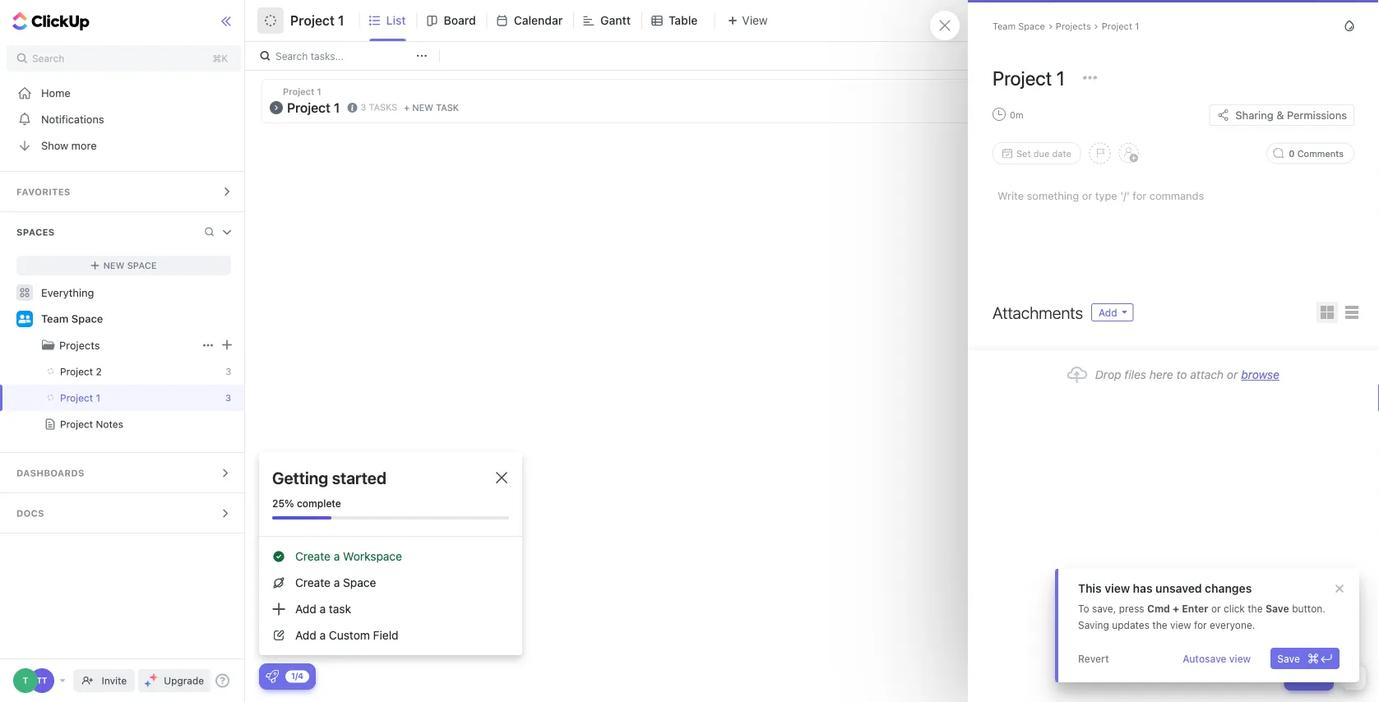 Task type: locate. For each thing, give the bounding box(es) containing it.
a down create a workspace
[[334, 576, 340, 590]]

project
[[290, 13, 335, 28], [1102, 21, 1133, 31], [993, 67, 1052, 90], [283, 86, 314, 97], [287, 100, 331, 115], [60, 366, 93, 378], [60, 392, 93, 404], [60, 419, 93, 430]]

add button
[[1092, 304, 1134, 322]]

unsaved
[[1156, 582, 1202, 596]]

0 vertical spatial task
[[436, 102, 459, 113]]

sharing
[[1236, 109, 1274, 121]]

2 vertical spatial 3
[[225, 393, 231, 403]]

getting
[[272, 468, 328, 487]]

team space link inside sidebar navigation
[[41, 306, 233, 332]]

0 horizontal spatial +
[[404, 102, 410, 113]]

team space inside sidebar navigation
[[41, 313, 103, 325]]

due
[[1034, 148, 1050, 159]]

search inside sidebar navigation
[[32, 53, 64, 64]]

or left click
[[1212, 603, 1221, 614]]

tt
[[37, 676, 47, 686]]

0 vertical spatial team
[[993, 21, 1016, 31]]

+
[[404, 102, 410, 113], [1173, 603, 1180, 614]]

2 horizontal spatial view
[[1230, 653, 1251, 665]]

0 horizontal spatial &
[[1277, 109, 1284, 121]]

0 horizontal spatial team space
[[41, 313, 103, 325]]

team
[[993, 21, 1016, 31], [41, 313, 69, 325]]

0 horizontal spatial project 1 link
[[0, 385, 215, 411]]

search up home
[[32, 53, 64, 64]]

1 horizontal spatial projects
[[1056, 21, 1091, 31]]

the right click
[[1248, 603, 1263, 614]]

files
[[1125, 368, 1147, 382]]

user friends image
[[19, 314, 31, 324]]

1 horizontal spatial +
[[1173, 603, 1180, 614]]

project 1 inside project 1 dropdown button
[[287, 100, 340, 115]]

+ inside 'this view has unsaved changes to save, press cmd + enter or click the save button. saving updates the view for everyone.'
[[1173, 603, 1180, 614]]

1 horizontal spatial task
[[436, 102, 459, 113]]

home
[[41, 87, 71, 99]]

1 vertical spatial create
[[295, 576, 331, 590]]

0 horizontal spatial new
[[103, 260, 125, 271]]

1 vertical spatial task
[[329, 603, 351, 616]]

1 vertical spatial &
[[1338, 587, 1345, 598]]

list
[[386, 14, 406, 27]]

task
[[436, 102, 459, 113], [329, 603, 351, 616]]

new up the everything link
[[103, 260, 125, 271]]

⌘k
[[212, 53, 228, 64]]

the
[[1248, 603, 1263, 614], [1153, 619, 1168, 631]]

drop
[[1096, 368, 1122, 382]]

task
[[1306, 672, 1328, 684]]

project inside dropdown button
[[287, 100, 331, 115]]

+ right tasks
[[404, 102, 410, 113]]

a
[[334, 550, 340, 563], [334, 576, 340, 590], [320, 603, 326, 616], [320, 629, 326, 642]]

add down add a task
[[295, 629, 317, 642]]

0 vertical spatial new
[[412, 102, 433, 113]]

view down everyone. at the right of the page
[[1230, 653, 1251, 665]]

1 inside project 1 button
[[338, 13, 344, 28]]

1 horizontal spatial search
[[276, 50, 308, 62]]

0 horizontal spatial view
[[1105, 582, 1130, 596]]

3 for project 2
[[226, 366, 231, 377]]

1 horizontal spatial or
[[1227, 368, 1238, 382]]

search tasks...
[[276, 50, 344, 62]]

0 vertical spatial create
[[295, 550, 331, 563]]

task down the create a space
[[329, 603, 351, 616]]

project 1 link
[[1102, 21, 1139, 31], [0, 385, 215, 411]]

everyone.
[[1210, 619, 1256, 631]]

1 vertical spatial save
[[1278, 653, 1300, 665]]

task right tasks
[[436, 102, 459, 113]]

button.
[[1292, 603, 1326, 614]]

tasks
[[369, 102, 397, 112]]

1 vertical spatial projects
[[59, 339, 100, 352]]

projects
[[1056, 21, 1091, 31], [59, 339, 100, 352]]

1 vertical spatial team space
[[41, 313, 103, 325]]

1 horizontal spatial new
[[412, 102, 433, 113]]

2 create from the top
[[295, 576, 331, 590]]

new right tasks
[[412, 102, 433, 113]]

or
[[1227, 368, 1238, 382], [1212, 603, 1221, 614]]

add down the create a space
[[295, 603, 317, 616]]

0 horizontal spatial search
[[32, 53, 64, 64]]

1 vertical spatial 3
[[226, 366, 231, 377]]

project 2
[[60, 366, 102, 378]]

view up save,
[[1105, 582, 1130, 596]]

+ right cmd
[[1173, 603, 1180, 614]]

project 1
[[290, 13, 344, 28], [1102, 21, 1139, 31], [993, 67, 1066, 90], [283, 86, 321, 97], [287, 100, 340, 115], [60, 392, 100, 404]]

search for search
[[32, 53, 64, 64]]

1 create from the top
[[295, 550, 331, 563]]

1 horizontal spatial the
[[1248, 603, 1263, 614]]

set priority element
[[1090, 143, 1111, 164]]

favorites button
[[0, 172, 248, 211]]

add for add a custom field
[[295, 629, 317, 642]]

save,
[[1092, 603, 1116, 614]]

+ inside 3 tasks + new task
[[404, 102, 410, 113]]

set priority image
[[1090, 143, 1111, 164]]

0 horizontal spatial projects
[[59, 339, 100, 352]]

1/4
[[291, 672, 304, 681]]

0 vertical spatial add
[[1099, 307, 1117, 318]]

create up the create a space
[[295, 550, 331, 563]]

a for workspace
[[334, 550, 340, 563]]

1 vertical spatial new
[[103, 260, 125, 271]]

search
[[276, 50, 308, 62], [32, 53, 64, 64]]

1 vertical spatial team space link
[[41, 306, 233, 332]]

create for create a space
[[295, 576, 331, 590]]

1 vertical spatial add
[[295, 603, 317, 616]]

0 vertical spatial team space link
[[993, 21, 1045, 31]]

& right sharing
[[1277, 109, 1284, 121]]

add up drop
[[1099, 307, 1117, 318]]

1 horizontal spatial view
[[1170, 619, 1192, 631]]

view inside button
[[1230, 653, 1251, 665]]

0 horizontal spatial or
[[1212, 603, 1221, 614]]

save down button.
[[1278, 653, 1300, 665]]

0 vertical spatial 3
[[361, 102, 366, 112]]

a up the create a space
[[334, 550, 340, 563]]

autosave view
[[1183, 653, 1251, 665]]

0 horizontal spatial team space link
[[41, 306, 233, 332]]

project 1 inside project 1 button
[[290, 13, 344, 28]]

1 vertical spatial or
[[1212, 603, 1221, 614]]

upgrade
[[164, 675, 204, 687]]

1 horizontal spatial team space
[[993, 21, 1045, 31]]

the down cmd
[[1153, 619, 1168, 631]]

0 vertical spatial view
[[1105, 582, 1130, 596]]

1 vertical spatial +
[[1173, 603, 1180, 614]]

0 horizontal spatial task
[[329, 603, 351, 616]]

press
[[1119, 603, 1145, 614]]

or right attach
[[1227, 368, 1238, 382]]

create
[[295, 550, 331, 563], [295, 576, 331, 590]]

0 vertical spatial team space
[[993, 21, 1045, 31]]

dropdown menu image
[[222, 340, 232, 350]]

search left 'tasks...'
[[276, 50, 308, 62]]

everything
[[41, 287, 94, 299]]

& left csv
[[1338, 587, 1345, 598]]

attachments
[[993, 303, 1083, 322]]

view left for
[[1170, 619, 1192, 631]]

0 vertical spatial +
[[404, 102, 410, 113]]

project 1 button
[[284, 2, 344, 39]]

1 horizontal spatial team
[[993, 21, 1016, 31]]

0 vertical spatial save
[[1266, 603, 1290, 614]]

0 vertical spatial &
[[1277, 109, 1284, 121]]

drop files here to attach or browse
[[1096, 368, 1280, 382]]

new inside 3 tasks + new task
[[412, 102, 433, 113]]

a down add a task
[[320, 629, 326, 642]]

0 vertical spatial or
[[1227, 368, 1238, 382]]

save left button.
[[1266, 603, 1290, 614]]

create for create a workspace
[[295, 550, 331, 563]]

projects link
[[1056, 21, 1091, 31], [2, 332, 198, 359], [59, 332, 198, 359]]

0 horizontal spatial team
[[41, 313, 69, 325]]

1 vertical spatial view
[[1170, 619, 1192, 631]]

sharing & permissions
[[1236, 109, 1347, 121]]

0 vertical spatial project 1 link
[[1102, 21, 1139, 31]]

spaces
[[16, 227, 55, 238]]

2 vertical spatial view
[[1230, 653, 1251, 665]]

1 horizontal spatial &
[[1338, 587, 1345, 598]]

projects inside sidebar navigation
[[59, 339, 100, 352]]

team space link
[[993, 21, 1045, 31], [41, 306, 233, 332]]

add inside dropdown button
[[1099, 307, 1117, 318]]

create up add a task
[[295, 576, 331, 590]]

this
[[1078, 582, 1102, 596]]

excel
[[1312, 587, 1336, 598]]

add
[[1099, 307, 1117, 318], [295, 603, 317, 616], [295, 629, 317, 642]]

changes
[[1205, 582, 1252, 596]]

3
[[361, 102, 366, 112], [226, 366, 231, 377], [225, 393, 231, 403]]

a down the create a space
[[320, 603, 326, 616]]

2 vertical spatial add
[[295, 629, 317, 642]]

team space
[[993, 21, 1045, 31], [41, 313, 103, 325]]

show
[[41, 139, 68, 152]]

table link
[[669, 0, 704, 41]]

3 inside 3 tasks + new task
[[361, 102, 366, 112]]

gantt
[[601, 14, 631, 27]]

cmd
[[1148, 603, 1170, 614]]

here
[[1150, 368, 1174, 382]]

0 horizontal spatial the
[[1153, 619, 1168, 631]]

1 vertical spatial team
[[41, 313, 69, 325]]



Task type: vqa. For each thing, say whether or not it's contained in the screenshot.
tasks...
yes



Task type: describe. For each thing, give the bounding box(es) containing it.
notes
[[96, 419, 123, 430]]

list info image
[[347, 103, 357, 112]]

invite
[[102, 675, 127, 687]]

workspace
[[343, 550, 402, 563]]

1 horizontal spatial project 1 link
[[1102, 21, 1139, 31]]

has
[[1133, 582, 1153, 596]]

share button
[[1311, 7, 1365, 34]]

add for add a task
[[295, 603, 317, 616]]

calendar link
[[514, 0, 569, 41]]

3 tasks + new task
[[361, 102, 459, 113]]

autosave
[[1183, 653, 1227, 665]]

set due date
[[1017, 148, 1072, 159]]

add for add
[[1099, 307, 1117, 318]]

2
[[96, 366, 102, 378]]

new space
[[103, 260, 157, 271]]

save button
[[1271, 648, 1340, 670]]

a for custom
[[320, 629, 326, 642]]

excel & csv
[[1312, 587, 1366, 598]]

board link
[[444, 0, 483, 41]]

onboarding checklist button element
[[266, 670, 279, 684]]

& for sharing
[[1277, 109, 1284, 121]]

sharing & permissions link
[[1210, 104, 1355, 126]]

list link
[[386, 0, 413, 41]]

date
[[1052, 148, 1072, 159]]

table
[[669, 14, 698, 27]]

add a task
[[295, 603, 351, 616]]

search for search tasks...
[[276, 50, 308, 62]]

save inside 'this view has unsaved changes to save, press cmd + enter or click the save button. saving updates the view for everyone.'
[[1266, 603, 1290, 614]]

everything link
[[0, 280, 248, 306]]

new inside sidebar navigation
[[103, 260, 125, 271]]

project inside button
[[290, 13, 335, 28]]

notifications link
[[0, 106, 248, 132]]

tasks...
[[311, 50, 344, 62]]

for
[[1194, 619, 1207, 631]]

enter
[[1182, 603, 1209, 614]]

set
[[1017, 148, 1031, 159]]

25% complete
[[272, 498, 341, 509]]

excel & csv link
[[1293, 571, 1371, 612]]

0 vertical spatial the
[[1248, 603, 1263, 614]]

a for space
[[334, 576, 340, 590]]

set due date button
[[993, 142, 1086, 165]]

saving
[[1078, 619, 1109, 631]]

save inside 'button'
[[1278, 653, 1300, 665]]

1 inside project 1 dropdown button
[[334, 100, 340, 115]]

project 1 button
[[268, 96, 344, 119]]

& for excel
[[1338, 587, 1345, 598]]

Search tasks... text field
[[276, 44, 412, 67]]

team inside sidebar navigation
[[41, 313, 69, 325]]

browse link
[[1241, 368, 1280, 382]]

create a space
[[295, 576, 376, 590]]

getting started
[[272, 468, 387, 487]]

sidebar navigation
[[0, 0, 248, 702]]

25%
[[272, 498, 294, 509]]

add a custom field
[[295, 629, 399, 642]]

csv
[[1347, 587, 1366, 598]]

more
[[71, 139, 97, 152]]

1 inside project 1 link
[[96, 392, 100, 404]]

0 comments
[[1289, 148, 1344, 159]]

project 1 inside project 1 link
[[60, 392, 100, 404]]

updates
[[1112, 619, 1150, 631]]

view for this
[[1105, 582, 1130, 596]]

1 vertical spatial project 1 link
[[0, 385, 215, 411]]

revert
[[1078, 653, 1109, 665]]

3 for project 1
[[225, 393, 231, 403]]

create a workspace
[[295, 550, 402, 563]]

0m
[[1010, 110, 1024, 121]]

1 vertical spatial the
[[1153, 619, 1168, 631]]

favorites
[[16, 187, 70, 197]]

upgrade link
[[138, 670, 211, 693]]

or inside 'this view has unsaved changes to save, press cmd + enter or click the save button. saving updates the view for everyone.'
[[1212, 603, 1221, 614]]

permissions
[[1287, 109, 1347, 121]]

0 vertical spatial projects
[[1056, 21, 1091, 31]]

attach
[[1191, 368, 1224, 382]]

view button
[[714, 10, 773, 31]]

view for autosave
[[1230, 653, 1251, 665]]

revert button
[[1072, 648, 1116, 670]]

to
[[1078, 603, 1090, 614]]

sparkle svg 2 image
[[145, 681, 151, 687]]

project notes
[[60, 419, 123, 430]]

share
[[1331, 15, 1358, 26]]

0
[[1289, 148, 1295, 159]]

project notes link
[[0, 411, 215, 438]]

docs
[[16, 508, 44, 519]]

onboarding checklist button image
[[266, 670, 279, 684]]

sparkle svg 1 image
[[150, 674, 158, 682]]

t
[[23, 676, 28, 686]]

a for task
[[320, 603, 326, 616]]

1 horizontal spatial team space link
[[993, 21, 1045, 31]]

custom
[[329, 629, 370, 642]]

started
[[332, 468, 387, 487]]

complete
[[297, 498, 341, 509]]

to
[[1177, 368, 1187, 382]]

board
[[444, 14, 476, 27]]

calendar
[[514, 14, 563, 27]]

task inside 3 tasks + new task
[[436, 102, 459, 113]]

browse
[[1241, 368, 1280, 382]]

close image
[[496, 472, 508, 484]]

autosave view button
[[1176, 648, 1258, 670]]

comments
[[1298, 148, 1344, 159]]

project 2 link
[[0, 359, 215, 385]]

click
[[1224, 603, 1245, 614]]

this view has unsaved changes to save, press cmd + enter or click the save button. saving updates the view for everyone.
[[1078, 582, 1326, 631]]

view
[[742, 14, 768, 27]]

home link
[[0, 80, 248, 106]]



